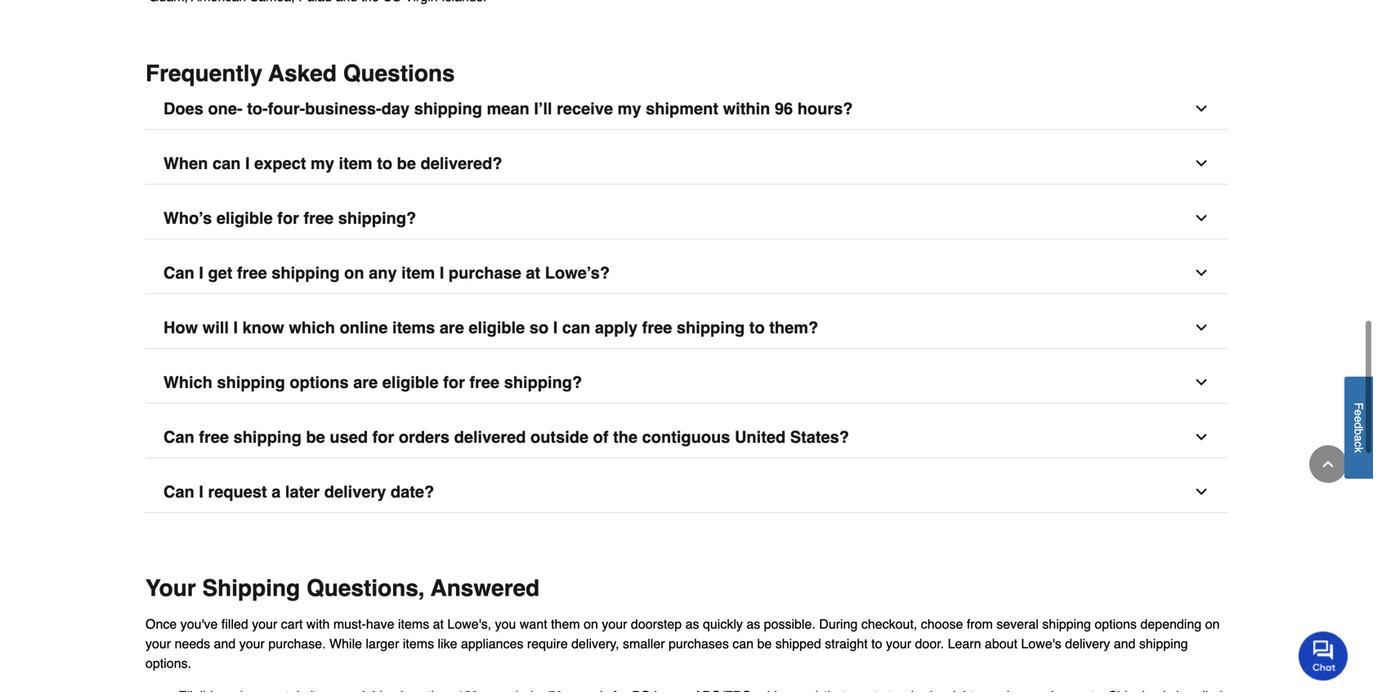 Task type: describe. For each thing, give the bounding box(es) containing it.
f e e d b a c k
[[1353, 403, 1366, 453]]

f
[[1353, 403, 1366, 410]]

can free shipping be used for orders delivered outside of the contiguous united states?
[[163, 428, 849, 447]]

are inside "button"
[[440, 318, 464, 337]]

learn
[[948, 636, 981, 651]]

can inside button
[[213, 154, 241, 173]]

your left cart
[[252, 617, 277, 632]]

have
[[366, 617, 394, 632]]

chevron down image inside "when can i expect my item to be delivered?" button
[[1194, 155, 1210, 172]]

when can i expect my item to be delivered?
[[163, 154, 502, 173]]

a inside button
[[272, 483, 281, 501]]

0 vertical spatial shipping?
[[338, 209, 416, 228]]

your shipping questions, answered
[[146, 575, 540, 602]]

can i get free shipping on any item i purchase at lowe's? button
[[146, 253, 1228, 294]]

shipment
[[646, 99, 719, 118]]

your down checkout,
[[886, 636, 912, 651]]

from
[[967, 617, 993, 632]]

chevron down image inside who's eligible for free shipping? button
[[1194, 210, 1210, 226]]

your down once
[[146, 636, 171, 651]]

free inside can i get free shipping on any item i purchase at lowe's? button
[[237, 264, 267, 282]]

1 and from the left
[[214, 636, 236, 651]]

how will i know which online items are eligible so i can apply free shipping to them?
[[163, 318, 818, 337]]

which shipping options are eligible for free shipping?
[[163, 373, 582, 392]]

k
[[1353, 447, 1366, 453]]

states?
[[790, 428, 849, 447]]

expect
[[254, 154, 306, 173]]

needs
[[175, 636, 210, 651]]

request
[[208, 483, 267, 501]]

shipping inside can i get free shipping on any item i purchase at lowe's? button
[[272, 264, 340, 282]]

at inside button
[[526, 264, 541, 282]]

day
[[381, 99, 410, 118]]

filled
[[221, 617, 248, 632]]

can for can i get free shipping on any item i purchase at lowe's?
[[163, 264, 194, 282]]

chevron down image for lowe's?
[[1194, 265, 1210, 281]]

on inside button
[[344, 264, 364, 282]]

which
[[289, 318, 335, 337]]

options inside 'which shipping options are eligible for free shipping?' button
[[290, 373, 349, 392]]

scroll to top element
[[1310, 446, 1347, 483]]

chevron down image for can
[[1194, 320, 1210, 336]]

you've
[[180, 617, 218, 632]]

your up delivery,
[[602, 617, 627, 632]]

want
[[520, 617, 547, 632]]

questions
[[343, 60, 455, 87]]

business-
[[305, 99, 381, 118]]

2 horizontal spatial on
[[1205, 617, 1220, 632]]

door.
[[915, 636, 944, 651]]

1 e from the top
[[1353, 410, 1366, 416]]

items inside "button"
[[392, 318, 435, 337]]

require
[[527, 636, 568, 651]]

about
[[985, 636, 1018, 651]]

i left the 'request'
[[199, 483, 203, 501]]

them
[[551, 617, 580, 632]]

2 as from the left
[[747, 617, 760, 632]]

be inside the can free shipping be used for orders delivered outside of the contiguous united states? button
[[306, 428, 325, 447]]

once you've filled your cart with must-have items at lowe's, you want them on your doorstep as quickly as possible. during checkout, choose from several shipping options depending on your needs and your purchase. while larger items like appliances require delivery, smaller purchases can be shipped straight to your door. learn about lowe's delivery and shipping options.
[[146, 617, 1220, 671]]

b
[[1353, 429, 1366, 435]]

quickly
[[703, 617, 743, 632]]

larger
[[366, 636, 399, 651]]

my inside button
[[618, 99, 641, 118]]

free inside the can free shipping be used for orders delivered outside of the contiguous united states? button
[[199, 428, 229, 447]]

i right so on the top left
[[553, 318, 558, 337]]

once
[[146, 617, 177, 632]]

date?
[[391, 483, 434, 501]]

apply
[[595, 318, 638, 337]]

purchase
[[449, 264, 521, 282]]

get
[[208, 264, 233, 282]]

which
[[163, 373, 213, 392]]

0 vertical spatial for
[[277, 209, 299, 228]]

2 e from the top
[[1353, 416, 1366, 423]]

so
[[530, 318, 549, 337]]

when
[[163, 154, 208, 173]]

you
[[495, 617, 516, 632]]

delivered?
[[421, 154, 502, 173]]

shipping
[[202, 575, 300, 602]]

free inside who's eligible for free shipping? button
[[304, 209, 334, 228]]

can for can i request a later delivery date?
[[163, 483, 194, 501]]

a inside button
[[1353, 435, 1366, 442]]

several
[[997, 617, 1039, 632]]

lowe's,
[[448, 617, 491, 632]]

later
[[285, 483, 320, 501]]

one-
[[208, 99, 243, 118]]

orders
[[399, 428, 450, 447]]

frequently asked questions
[[146, 60, 455, 87]]

lowe's?
[[545, 264, 610, 282]]

options.
[[146, 656, 191, 671]]

delivery,
[[572, 636, 619, 651]]

to-
[[247, 99, 268, 118]]

shipping inside 'which shipping options are eligible for free shipping?' button
[[217, 373, 285, 392]]

free inside 'which shipping options are eligible for free shipping?' button
[[470, 373, 500, 392]]

be inside once you've filled your cart with must-have items at lowe's, you want them on your doorstep as quickly as possible. during checkout, choose from several shipping options depending on your needs and your purchase. while larger items like appliances require delivery, smaller purchases can be shipped straight to your door. learn about lowe's delivery and shipping options.
[[757, 636, 772, 651]]

which shipping options are eligible for free shipping? button
[[146, 362, 1228, 404]]

cart
[[281, 617, 303, 632]]

purchase.
[[268, 636, 326, 651]]

must-
[[333, 617, 366, 632]]

shipped
[[776, 636, 821, 651]]

can for can free shipping be used for orders delivered outside of the contiguous united states?
[[163, 428, 194, 447]]

eligible inside 'which shipping options are eligible for free shipping?' button
[[382, 373, 439, 392]]

item inside button
[[401, 264, 435, 282]]

chevron down image for shipment
[[1194, 100, 1210, 117]]

hours?
[[798, 99, 853, 118]]

how
[[163, 318, 198, 337]]

who's
[[163, 209, 212, 228]]

delivered
[[454, 428, 526, 447]]

i left get
[[199, 264, 203, 282]]

96
[[775, 99, 793, 118]]

questions,
[[307, 575, 425, 602]]

during
[[819, 617, 858, 632]]

outside
[[531, 428, 589, 447]]

at inside once you've filled your cart with must-have items at lowe's, you want them on your doorstep as quickly as possible. during checkout, choose from several shipping options depending on your needs and your purchase. while larger items like appliances require delivery, smaller purchases can be shipped straight to your door. learn about lowe's delivery and shipping options.
[[433, 617, 444, 632]]

chevron up image
[[1320, 456, 1337, 473]]

for for eligible
[[443, 373, 465, 392]]



Task type: locate. For each thing, give the bounding box(es) containing it.
united
[[735, 428, 786, 447]]

can inside once you've filled your cart with must-have items at lowe's, you want them on your doorstep as quickly as possible. during checkout, choose from several shipping options depending on your needs and your purchase. while larger items like appliances require delivery, smaller purchases can be shipped straight to your door. learn about lowe's delivery and shipping options.
[[733, 636, 754, 651]]

will
[[203, 318, 229, 337]]

1 horizontal spatial a
[[1353, 435, 1366, 442]]

item down business-
[[339, 154, 372, 173]]

while
[[329, 636, 362, 651]]

doorstep
[[631, 617, 682, 632]]

to inside once you've filled your cart with must-have items at lowe's, you want them on your doorstep as quickly as possible. during checkout, choose from several shipping options depending on your needs and your purchase. while larger items like appliances require delivery, smaller purchases can be shipped straight to your door. learn about lowe's delivery and shipping options.
[[872, 636, 882, 651]]

my
[[618, 99, 641, 118], [311, 154, 334, 173]]

e up d
[[1353, 410, 1366, 416]]

1 vertical spatial chevron down image
[[1194, 484, 1210, 500]]

delivery right lowe's at right bottom
[[1065, 636, 1110, 651]]

as right the quickly
[[747, 617, 760, 632]]

0 vertical spatial chevron down image
[[1194, 374, 1210, 391]]

at
[[526, 264, 541, 282], [433, 617, 444, 632]]

6 chevron down image from the top
[[1194, 429, 1210, 445]]

0 horizontal spatial item
[[339, 154, 372, 173]]

4 chevron down image from the top
[[1194, 265, 1210, 281]]

can i get free shipping on any item i purchase at lowe's?
[[163, 264, 610, 282]]

contiguous
[[642, 428, 730, 447]]

item
[[339, 154, 372, 173], [401, 264, 435, 282]]

0 vertical spatial are
[[440, 318, 464, 337]]

to
[[377, 154, 392, 173], [749, 318, 765, 337], [872, 636, 882, 651]]

can
[[213, 154, 241, 173], [562, 318, 590, 337], [733, 636, 754, 651]]

be left delivered?
[[397, 154, 416, 173]]

any
[[369, 264, 397, 282]]

who's eligible for free shipping? button
[[146, 198, 1228, 239]]

chevron down image inside the can free shipping be used for orders delivered outside of the contiguous united states? button
[[1194, 429, 1210, 445]]

lowe's
[[1021, 636, 1062, 651]]

2 horizontal spatial eligible
[[469, 318, 525, 337]]

eligible up orders
[[382, 373, 439, 392]]

shipping? down so on the top left
[[504, 373, 582, 392]]

eligible left so on the top left
[[469, 318, 525, 337]]

3 can from the top
[[163, 483, 194, 501]]

1 vertical spatial eligible
[[469, 318, 525, 337]]

0 horizontal spatial and
[[214, 636, 236, 651]]

delivery inside once you've filled your cart with must-have items at lowe's, you want them on your doorstep as quickly as possible. during checkout, choose from several shipping options depending on your needs and your purchase. while larger items like appliances require delivery, smaller purchases can be shipped straight to your door. learn about lowe's delivery and shipping options.
[[1065, 636, 1110, 651]]

on left any
[[344, 264, 364, 282]]

0 horizontal spatial be
[[306, 428, 325, 447]]

can free shipping be used for orders delivered outside of the contiguous united states? button
[[146, 417, 1228, 459]]

for for used
[[372, 428, 394, 447]]

e up b
[[1353, 416, 1366, 423]]

free right the apply
[[642, 318, 672, 337]]

my inside button
[[311, 154, 334, 173]]

2 vertical spatial can
[[733, 636, 754, 651]]

appliances
[[461, 636, 524, 651]]

2 can from the top
[[163, 428, 194, 447]]

0 vertical spatial can
[[213, 154, 241, 173]]

1 horizontal spatial on
[[584, 617, 598, 632]]

1 vertical spatial can
[[562, 318, 590, 337]]

0 vertical spatial eligible
[[216, 209, 273, 228]]

can down which at the bottom of the page
[[163, 428, 194, 447]]

i left purchase
[[440, 264, 444, 282]]

0 vertical spatial items
[[392, 318, 435, 337]]

1 vertical spatial are
[[353, 373, 378, 392]]

be inside "when can i expect my item to be delivered?" button
[[397, 154, 416, 173]]

chevron down image
[[1194, 100, 1210, 117], [1194, 155, 1210, 172], [1194, 210, 1210, 226], [1194, 265, 1210, 281], [1194, 320, 1210, 336], [1194, 429, 1210, 445]]

0 horizontal spatial shipping?
[[338, 209, 416, 228]]

to down checkout,
[[872, 636, 882, 651]]

them?
[[769, 318, 818, 337]]

0 vertical spatial item
[[339, 154, 372, 173]]

delivery inside button
[[324, 483, 386, 501]]

2 chevron down image from the top
[[1194, 155, 1210, 172]]

can i request a later delivery date?
[[163, 483, 434, 501]]

shipping up lowe's at right bottom
[[1043, 617, 1091, 632]]

to down day at the left top of the page
[[377, 154, 392, 173]]

1 vertical spatial my
[[311, 154, 334, 173]]

1 vertical spatial items
[[398, 617, 429, 632]]

chevron down image for can i request a later delivery date?
[[1194, 484, 1210, 500]]

0 vertical spatial delivery
[[324, 483, 386, 501]]

can right when in the top of the page
[[213, 154, 241, 173]]

item right any
[[401, 264, 435, 282]]

asked
[[268, 60, 337, 87]]

0 vertical spatial options
[[290, 373, 349, 392]]

free up delivered
[[470, 373, 500, 392]]

can i request a later delivery date? button
[[146, 472, 1228, 513]]

1 vertical spatial options
[[1095, 617, 1137, 632]]

0 vertical spatial a
[[1353, 435, 1366, 442]]

four-
[[268, 99, 305, 118]]

shipping down can i get free shipping on any item i purchase at lowe's? button
[[677, 318, 745, 337]]

5 chevron down image from the top
[[1194, 320, 1210, 336]]

can inside button
[[163, 483, 194, 501]]

1 horizontal spatial to
[[749, 318, 765, 337]]

depending
[[1141, 617, 1202, 632]]

on
[[344, 264, 364, 282], [584, 617, 598, 632], [1205, 617, 1220, 632]]

0 horizontal spatial options
[[290, 373, 349, 392]]

1 horizontal spatial shipping?
[[504, 373, 582, 392]]

to inside "button"
[[749, 318, 765, 337]]

free
[[304, 209, 334, 228], [237, 264, 267, 282], [642, 318, 672, 337], [470, 373, 500, 392], [199, 428, 229, 447]]

delivery right later
[[324, 483, 386, 501]]

2 vertical spatial can
[[163, 483, 194, 501]]

shipping inside how will i know which online items are eligible so i can apply free shipping to them? "button"
[[677, 318, 745, 337]]

for right the used
[[372, 428, 394, 447]]

i'll
[[534, 99, 552, 118]]

chevron down image
[[1194, 374, 1210, 391], [1194, 484, 1210, 500]]

can
[[163, 264, 194, 282], [163, 428, 194, 447], [163, 483, 194, 501]]

know
[[243, 318, 284, 337]]

free down when can i expect my item to be delivered?
[[304, 209, 334, 228]]

0 vertical spatial be
[[397, 154, 416, 173]]

can left the 'request'
[[163, 483, 194, 501]]

1 vertical spatial can
[[163, 428, 194, 447]]

0 horizontal spatial for
[[277, 209, 299, 228]]

your
[[252, 617, 277, 632], [602, 617, 627, 632], [146, 636, 171, 651], [239, 636, 265, 651], [886, 636, 912, 651]]

1 horizontal spatial be
[[397, 154, 416, 173]]

on up delivery,
[[584, 617, 598, 632]]

1 vertical spatial delivery
[[1065, 636, 1110, 651]]

2 vertical spatial items
[[403, 636, 434, 651]]

be left the used
[[306, 428, 325, 447]]

1 horizontal spatial at
[[526, 264, 541, 282]]

frequently
[[146, 60, 263, 87]]

1 can from the top
[[163, 264, 194, 282]]

online
[[340, 318, 388, 337]]

eligible inside who's eligible for free shipping? button
[[216, 209, 273, 228]]

shipping right day at the left top of the page
[[414, 99, 482, 118]]

options inside once you've filled your cart with must-have items at lowe's, you want them on your doorstep as quickly as possible. during checkout, choose from several shipping options depending on your needs and your purchase. while larger items like appliances require delivery, smaller purchases can be shipped straight to your door. learn about lowe's delivery and shipping options.
[[1095, 617, 1137, 632]]

1 vertical spatial be
[[306, 428, 325, 447]]

2 horizontal spatial can
[[733, 636, 754, 651]]

2 vertical spatial be
[[757, 636, 772, 651]]

items left the like
[[403, 636, 434, 651]]

are down purchase
[[440, 318, 464, 337]]

0 vertical spatial to
[[377, 154, 392, 173]]

chevron down image inside how will i know which online items are eligible so i can apply free shipping to them? "button"
[[1194, 320, 1210, 336]]

choose
[[921, 617, 963, 632]]

chat invite button image
[[1299, 631, 1349, 681]]

1 horizontal spatial and
[[1114, 636, 1136, 651]]

0 horizontal spatial to
[[377, 154, 392, 173]]

mean
[[487, 99, 530, 118]]

used
[[330, 428, 368, 447]]

your
[[146, 575, 196, 602]]

2 vertical spatial for
[[372, 428, 394, 447]]

e
[[1353, 410, 1366, 416], [1353, 416, 1366, 423]]

0 vertical spatial my
[[618, 99, 641, 118]]

when can i expect my item to be delivered? button
[[146, 143, 1228, 185]]

2 vertical spatial to
[[872, 636, 882, 651]]

0 horizontal spatial at
[[433, 617, 444, 632]]

2 chevron down image from the top
[[1194, 484, 1210, 500]]

1 horizontal spatial as
[[747, 617, 760, 632]]

a up k at the right of page
[[1353, 435, 1366, 442]]

item inside button
[[339, 154, 372, 173]]

2 horizontal spatial to
[[872, 636, 882, 651]]

i left expect
[[245, 154, 250, 173]]

at left lowe's?
[[526, 264, 541, 282]]

2 and from the left
[[1114, 636, 1136, 651]]

eligible
[[216, 209, 273, 228], [469, 318, 525, 337], [382, 373, 439, 392]]

2 vertical spatial eligible
[[382, 373, 439, 392]]

does one- to-four-business-day shipping mean i'll receive my shipment within 96 hours?
[[163, 99, 853, 118]]

1 horizontal spatial eligible
[[382, 373, 439, 392]]

chevron down image for which shipping options are eligible for free shipping?
[[1194, 374, 1210, 391]]

chevron down image inside 'which shipping options are eligible for free shipping?' button
[[1194, 374, 1210, 391]]

1 vertical spatial to
[[749, 318, 765, 337]]

2 horizontal spatial for
[[443, 373, 465, 392]]

1 horizontal spatial options
[[1095, 617, 1137, 632]]

c
[[1353, 442, 1366, 447]]

0 horizontal spatial eligible
[[216, 209, 273, 228]]

can down the quickly
[[733, 636, 754, 651]]

0 vertical spatial can
[[163, 264, 194, 282]]

my right receive
[[618, 99, 641, 118]]

at up the like
[[433, 617, 444, 632]]

1 vertical spatial at
[[433, 617, 444, 632]]

f e e d b a c k button
[[1345, 377, 1373, 479]]

1 vertical spatial for
[[443, 373, 465, 392]]

shipping
[[414, 99, 482, 118], [272, 264, 340, 282], [677, 318, 745, 337], [217, 373, 285, 392], [233, 428, 302, 447], [1043, 617, 1091, 632], [1139, 636, 1188, 651]]

0 horizontal spatial my
[[311, 154, 334, 173]]

chevron down image inside does one- to-four-business-day shipping mean i'll receive my shipment within 96 hours? button
[[1194, 100, 1210, 117]]

shipping up "which"
[[272, 264, 340, 282]]

options down "which"
[[290, 373, 349, 392]]

and
[[214, 636, 236, 651], [1114, 636, 1136, 651]]

0 horizontal spatial on
[[344, 264, 364, 282]]

my right expect
[[311, 154, 334, 173]]

i right will
[[233, 318, 238, 337]]

shipping down depending
[[1139, 636, 1188, 651]]

a left later
[[272, 483, 281, 501]]

shipping inside does one- to-four-business-day shipping mean i'll receive my shipment within 96 hours? button
[[414, 99, 482, 118]]

for down expect
[[277, 209, 299, 228]]

1 horizontal spatial can
[[562, 318, 590, 337]]

be down "possible."
[[757, 636, 772, 651]]

does
[[163, 99, 203, 118]]

shipping up the 'request'
[[233, 428, 302, 447]]

chevron down image inside can i get free shipping on any item i purchase at lowe's? button
[[1194, 265, 1210, 281]]

are down online
[[353, 373, 378, 392]]

smaller
[[623, 636, 665, 651]]

items
[[392, 318, 435, 337], [398, 617, 429, 632], [403, 636, 434, 651]]

are inside button
[[353, 373, 378, 392]]

checkout,
[[861, 617, 917, 632]]

within
[[723, 99, 770, 118]]

does one- to-four-business-day shipping mean i'll receive my shipment within 96 hours? button
[[146, 88, 1228, 130]]

1 horizontal spatial delivery
[[1065, 636, 1110, 651]]

can inside "button"
[[562, 318, 590, 337]]

as up purchases
[[686, 617, 699, 632]]

0 horizontal spatial a
[[272, 483, 281, 501]]

a
[[1353, 435, 1366, 442], [272, 483, 281, 501]]

items right have
[[398, 617, 429, 632]]

chevron down image for contiguous
[[1194, 429, 1210, 445]]

the
[[613, 428, 638, 447]]

as
[[686, 617, 699, 632], [747, 617, 760, 632]]

d
[[1353, 423, 1366, 429]]

items right online
[[392, 318, 435, 337]]

free up the 'request'
[[199, 428, 229, 447]]

eligible inside how will i know which online items are eligible so i can apply free shipping to them? "button"
[[469, 318, 525, 337]]

free right get
[[237, 264, 267, 282]]

eligible right who's
[[216, 209, 273, 228]]

1 vertical spatial shipping?
[[504, 373, 582, 392]]

0 horizontal spatial can
[[213, 154, 241, 173]]

possible.
[[764, 617, 816, 632]]

for
[[277, 209, 299, 228], [443, 373, 465, 392], [372, 428, 394, 447]]

options left depending
[[1095, 617, 1137, 632]]

3 chevron down image from the top
[[1194, 210, 1210, 226]]

shipping down know
[[217, 373, 285, 392]]

chevron down image inside can i request a later delivery date? button
[[1194, 484, 1210, 500]]

receive
[[557, 99, 613, 118]]

straight
[[825, 636, 868, 651]]

1 chevron down image from the top
[[1194, 374, 1210, 391]]

of
[[593, 428, 609, 447]]

1 horizontal spatial are
[[440, 318, 464, 337]]

options
[[290, 373, 349, 392], [1095, 617, 1137, 632]]

answered
[[431, 575, 540, 602]]

shipping inside the can free shipping be used for orders delivered outside of the contiguous united states? button
[[233, 428, 302, 447]]

with
[[306, 617, 330, 632]]

1 as from the left
[[686, 617, 699, 632]]

to inside button
[[377, 154, 392, 173]]

0 vertical spatial at
[[526, 264, 541, 282]]

1 horizontal spatial for
[[372, 428, 394, 447]]

can right so on the top left
[[562, 318, 590, 337]]

0 horizontal spatial are
[[353, 373, 378, 392]]

0 horizontal spatial delivery
[[324, 483, 386, 501]]

1 vertical spatial item
[[401, 264, 435, 282]]

purchases
[[669, 636, 729, 651]]

can left get
[[163, 264, 194, 282]]

1 horizontal spatial item
[[401, 264, 435, 282]]

your down filled
[[239, 636, 265, 651]]

for up orders
[[443, 373, 465, 392]]

to left them?
[[749, 318, 765, 337]]

2 horizontal spatial be
[[757, 636, 772, 651]]

1 vertical spatial a
[[272, 483, 281, 501]]

free inside how will i know which online items are eligible so i can apply free shipping to them? "button"
[[642, 318, 672, 337]]

1 horizontal spatial my
[[618, 99, 641, 118]]

shipping? up any
[[338, 209, 416, 228]]

1 chevron down image from the top
[[1194, 100, 1210, 117]]

on right depending
[[1205, 617, 1220, 632]]

0 horizontal spatial as
[[686, 617, 699, 632]]



Task type: vqa. For each thing, say whether or not it's contained in the screenshot.
Overview BUTTON
no



